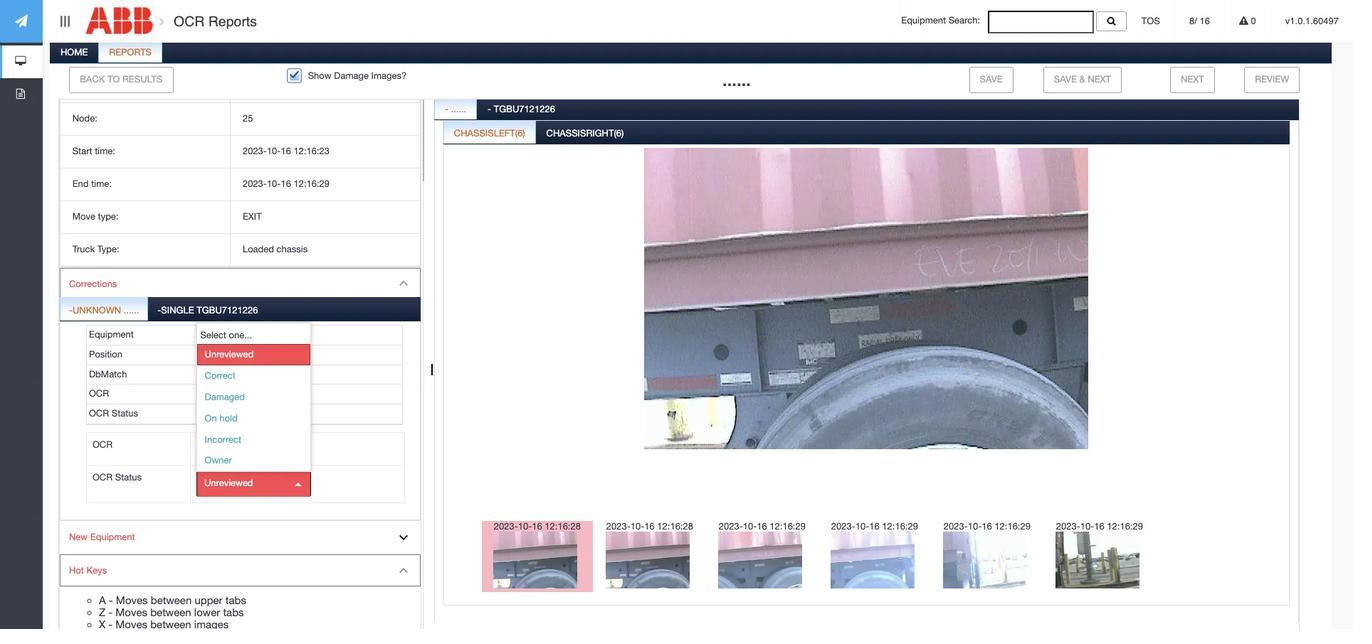 Task type: describe. For each thing, give the bounding box(es) containing it.
loaded chassis
[[243, 244, 308, 255]]

end time:
[[72, 179, 112, 189]]

damaged
[[205, 392, 245, 403]]

-unknown ...... link
[[60, 298, 148, 321]]

unknown inside row group
[[247, 349, 286, 360]]

show damage images?
[[308, 70, 407, 81]]

one...
[[229, 330, 252, 341]]

loaded
[[243, 244, 274, 255]]

back
[[80, 74, 105, 85]]

- ...... link
[[435, 96, 476, 124]]

&
[[1079, 74, 1085, 85]]

2 12:16:28 from the left
[[657, 521, 693, 532]]

equipment for equipment search:
[[901, 15, 946, 26]]

1 vertical spatial ocr status
[[93, 473, 142, 483]]

type:
[[97, 244, 119, 255]]

tos
[[1141, 16, 1160, 26]]

1 2023-10-16 12:16:28 from the left
[[494, 521, 581, 532]]

- tgbu7121226
[[488, 104, 555, 114]]

select
[[200, 330, 226, 341]]

ocr status inside row group
[[89, 409, 138, 419]]

time: for end time:
[[91, 179, 112, 189]]

save button
[[969, 67, 1013, 93]]

dbmatch
[[89, 369, 127, 380]]

2023-10-16 12:16:29 inside row group
[[243, 179, 330, 189]]

unreviewed option
[[197, 345, 310, 366]]

1 horizontal spatial reports
[[208, 14, 257, 29]]

noreflist
[[247, 369, 288, 380]]

save & next
[[1054, 74, 1111, 85]]

review
[[1255, 74, 1289, 85]]

row group containing equipment
[[87, 326, 403, 425]]

equipment search:
[[901, 15, 988, 26]]

unreviewed list box
[[196, 472, 311, 497]]

ocr reports
[[170, 14, 257, 29]]

start time:
[[72, 146, 115, 157]]

single
[[161, 306, 194, 316]]

to
[[107, 74, 120, 85]]

chassisright(6) link
[[536, 120, 634, 148]]

damage
[[334, 70, 369, 81]]

save & next button
[[1043, 67, 1122, 93]]

-unknown ......
[[69, 306, 139, 316]]

- right a
[[109, 595, 113, 607]]

on hold
[[205, 413, 237, 424]]

- right z
[[108, 607, 113, 620]]

12:16:23
[[294, 146, 330, 157]]

1 next from the left
[[1088, 74, 1111, 85]]

new equipment link
[[60, 522, 421, 555]]

tab list containing - ......
[[434, 96, 1299, 630]]

save for save
[[980, 74, 1003, 85]]

8/
[[1189, 16, 1197, 26]]

8/ 16 button
[[1175, 0, 1224, 43]]

2 vertical spatial unreviewed
[[204, 479, 253, 489]]

hot keys link
[[60, 555, 421, 588]]

correct option
[[197, 366, 310, 387]]

chassisleft(6)
[[454, 128, 525, 139]]

lower
[[194, 607, 220, 620]]

review button
[[1244, 67, 1300, 93]]

incorrect option
[[197, 430, 310, 451]]

0 horizontal spatial unknown
[[73, 306, 121, 316]]

incorrect
[[205, 435, 241, 445]]

warning image
[[1239, 16, 1249, 26]]

move type:
[[72, 211, 118, 222]]

save for save & next
[[1054, 74, 1077, 85]]

on
[[205, 413, 217, 424]]

corrections
[[69, 279, 117, 289]]

results
[[122, 74, 163, 85]]

truck type:
[[72, 244, 119, 255]]

1 horizontal spatial tgbu7121226
[[494, 104, 555, 114]]

move
[[72, 211, 95, 222]]

2 vertical spatial equipment
[[90, 533, 135, 543]]

2 next from the left
[[1181, 74, 1204, 85]]

back to results
[[80, 74, 163, 85]]

type:
[[98, 211, 118, 222]]

menu item containing corrections
[[60, 268, 421, 522]]

tab list containing -unknown ......
[[60, 298, 421, 521]]

2 2023-10-16 12:16:28 from the left
[[606, 521, 693, 532]]

start
[[72, 146, 92, 157]]

images?
[[371, 70, 407, 81]]

0 vertical spatial status
[[112, 409, 138, 419]]

...... inside row group
[[247, 389, 262, 400]]

corrections link
[[60, 268, 421, 301]]

v1.0.1.60497
[[1285, 16, 1339, 26]]

- tgbu7121226 link
[[478, 96, 565, 124]]

end
[[72, 179, 89, 189]]

0 button
[[1225, 0, 1270, 43]]

owner option
[[197, 451, 310, 472]]

- for -unknown ......
[[69, 306, 73, 316]]



Task type: vqa. For each thing, say whether or not it's contained in the screenshot.
Reports link
yes



Task type: locate. For each thing, give the bounding box(es) containing it.
0 vertical spatial unknown
[[73, 306, 121, 316]]

hot keys
[[69, 566, 107, 576]]

unreviewed inside option
[[205, 350, 254, 360]]

-single tgbu7121226 link
[[149, 298, 266, 321]]

1 horizontal spatial 12:16:28
[[657, 521, 693, 532]]

0 horizontal spatial save
[[980, 74, 1003, 85]]

1 vertical spatial unknown
[[247, 349, 286, 360]]

equipment right new
[[90, 533, 135, 543]]

1 horizontal spatial unknown
[[247, 349, 286, 360]]

unknown up noreflist on the left bottom of page
[[247, 349, 286, 360]]

- up chassisleft(6)
[[488, 104, 491, 114]]

next button
[[1170, 67, 1215, 93]]

0 vertical spatial reports
[[208, 14, 257, 29]]

25
[[243, 113, 253, 124]]

unreviewed down owner
[[204, 479, 253, 489]]

2 between from the top
[[150, 607, 191, 620]]

row group containing node:
[[60, 38, 420, 267]]

0 vertical spatial unreviewed
[[205, 350, 254, 360]]

keys
[[86, 566, 107, 576]]

unknown down the corrections
[[73, 306, 121, 316]]

tab list containing chassisleft(6)
[[443, 120, 1290, 630]]

16 inside dropdown button
[[1200, 16, 1210, 26]]

z
[[99, 607, 105, 620]]

1 vertical spatial status
[[115, 473, 142, 483]]

position
[[89, 349, 122, 360]]

1 horizontal spatial next
[[1181, 74, 1204, 85]]

equipment for equipment
[[89, 330, 134, 340]]

2 menu item from the top
[[60, 555, 421, 630]]

save
[[980, 74, 1003, 85], [1054, 74, 1077, 85]]

menu item
[[60, 268, 421, 522], [60, 555, 421, 630]]

2023-10-16 12:16:28
[[494, 521, 581, 532], [606, 521, 693, 532]]

save down search:
[[980, 74, 1003, 85]]

0 vertical spatial tgbu7121226
[[494, 104, 555, 114]]

unknown
[[73, 306, 121, 316], [247, 349, 286, 360]]

1 horizontal spatial save
[[1054, 74, 1077, 85]]

16
[[1200, 16, 1210, 26], [281, 146, 291, 157], [281, 179, 291, 189], [532, 521, 542, 532], [644, 521, 655, 532], [757, 521, 767, 532], [869, 521, 880, 532], [982, 521, 992, 532], [1094, 521, 1105, 532]]

list box
[[197, 345, 310, 600]]

equipment inside row group
[[89, 330, 134, 340]]

node:
[[72, 113, 97, 124]]

reports
[[208, 14, 257, 29], [109, 47, 152, 58]]

-
[[445, 104, 448, 114], [488, 104, 491, 114], [69, 306, 73, 316], [158, 306, 161, 316], [109, 595, 113, 607], [108, 607, 113, 620]]

2023-10-16 12:16:29
[[243, 179, 330, 189], [719, 521, 806, 532], [831, 521, 918, 532], [944, 521, 1031, 532], [1056, 521, 1143, 532]]

0 horizontal spatial reports
[[109, 47, 152, 58]]

0 vertical spatial ocr status
[[89, 409, 138, 419]]

unreviewed down select one...
[[205, 350, 254, 360]]

- for - ......
[[445, 104, 448, 114]]

time: right end
[[91, 179, 112, 189]]

ocr status down dbmatch
[[89, 409, 138, 419]]

1 12:16:28 from the left
[[545, 521, 581, 532]]

chassis
[[277, 244, 308, 255]]

equipment up the position
[[89, 330, 134, 340]]

moves right a
[[116, 595, 148, 607]]

next
[[1088, 74, 1111, 85], [1181, 74, 1204, 85]]

tgbu7121226 up chassisleft(6)
[[494, 104, 555, 114]]

show
[[308, 70, 331, 81]]

status
[[112, 409, 138, 419], [115, 473, 142, 483]]

unreviewed down damaged option
[[247, 409, 296, 419]]

list box containing unreviewed
[[197, 345, 310, 600]]

1 menu item from the top
[[60, 268, 421, 522]]

tos button
[[1127, 0, 1175, 43]]

moves
[[116, 595, 148, 607], [116, 607, 147, 620]]

back to results button
[[69, 67, 173, 93]]

chassisleft(6) link
[[444, 120, 535, 148]]

menu containing a - moves between upper tabs
[[59, 3, 421, 630]]

2023-10-16 12:16:23
[[243, 146, 330, 157]]

1 moves from the top
[[116, 595, 148, 607]]

......
[[722, 70, 751, 90], [451, 104, 466, 114], [124, 306, 139, 316], [247, 389, 262, 400]]

tgbu7121226 inside "menu item"
[[197, 306, 258, 316]]

bars image
[[58, 16, 71, 27]]

row group
[[60, 38, 420, 267], [87, 326, 403, 425]]

moves right z
[[116, 607, 147, 620]]

- for - tgbu7121226
[[488, 104, 491, 114]]

tab list
[[434, 96, 1299, 630], [443, 120, 1290, 630], [60, 298, 421, 521]]

1 vertical spatial reports
[[109, 47, 152, 58]]

between left the lower
[[150, 607, 191, 620]]

menu
[[59, 3, 421, 630]]

unreviewed inside row group
[[247, 409, 296, 419]]

chassisright(6)
[[546, 128, 624, 139]]

tabs right the lower
[[223, 607, 244, 620]]

0 horizontal spatial tgbu7121226
[[197, 306, 258, 316]]

on hold option
[[197, 408, 310, 430]]

0
[[1249, 16, 1256, 26]]

time: right start
[[95, 146, 115, 157]]

- for -single tgbu7121226
[[158, 306, 161, 316]]

None field
[[988, 11, 1094, 33], [196, 439, 302, 460], [988, 11, 1094, 33], [196, 439, 302, 460]]

- right -unknown ......
[[158, 306, 161, 316]]

12:16:28
[[545, 521, 581, 532], [657, 521, 693, 532]]

owner
[[205, 456, 232, 467]]

menu item containing a - moves between upper tabs
[[60, 555, 421, 630]]

1 between from the top
[[151, 595, 192, 607]]

search:
[[949, 15, 980, 26]]

chassis
[[247, 330, 280, 340]]

1 vertical spatial equipment
[[89, 330, 134, 340]]

navigation
[[0, 0, 43, 111]]

time:
[[95, 146, 115, 157], [91, 179, 112, 189]]

status down dbmatch
[[112, 409, 138, 419]]

new equipment
[[69, 533, 135, 543]]

between
[[151, 595, 192, 607], [150, 607, 191, 620]]

ocr status up new equipment
[[93, 473, 142, 483]]

ocr
[[174, 14, 205, 29], [89, 389, 109, 400], [89, 409, 109, 419], [93, 440, 113, 451], [93, 473, 113, 483]]

between left upper at the bottom left of the page
[[151, 595, 192, 607]]

-single tgbu7121226
[[158, 306, 258, 316]]

select one...
[[200, 330, 252, 341]]

8/ 16
[[1189, 16, 1210, 26]]

12:16:29
[[294, 179, 330, 189], [770, 521, 806, 532], [882, 521, 918, 532], [995, 521, 1031, 532], [1107, 521, 1143, 532]]

2 moves from the top
[[116, 607, 147, 620]]

...... tab list
[[48, 3, 1332, 630]]

- ......
[[445, 104, 466, 114]]

tabs right upper at the bottom left of the page
[[225, 595, 246, 607]]

0 vertical spatial time:
[[95, 146, 115, 157]]

10-
[[267, 146, 281, 157], [267, 179, 281, 189], [518, 521, 532, 532], [630, 521, 644, 532], [743, 521, 757, 532], [855, 521, 869, 532], [968, 521, 982, 532], [1080, 521, 1094, 532]]

2 save from the left
[[1054, 74, 1077, 85]]

reports link
[[99, 39, 162, 68]]

1 vertical spatial unreviewed
[[247, 409, 296, 419]]

hold
[[219, 413, 237, 424]]

1 save from the left
[[980, 74, 1003, 85]]

1 vertical spatial tgbu7121226
[[197, 306, 258, 316]]

new
[[69, 533, 88, 543]]

save left the &
[[1054, 74, 1077, 85]]

equipment left search:
[[901, 15, 946, 26]]

- up chassisleft(6) link
[[445, 104, 448, 114]]

exit
[[243, 211, 262, 222]]

time: for start time:
[[95, 146, 115, 157]]

truck
[[72, 244, 95, 255]]

0 horizontal spatial 12:16:28
[[545, 521, 581, 532]]

upper
[[195, 595, 223, 607]]

0 horizontal spatial 2023-10-16 12:16:28
[[494, 521, 581, 532]]

1 vertical spatial row group
[[87, 326, 403, 425]]

next down 8/
[[1181, 74, 1204, 85]]

0 vertical spatial equipment
[[901, 15, 946, 26]]

v1.0.1.60497 button
[[1271, 0, 1353, 43]]

1 vertical spatial time:
[[91, 179, 112, 189]]

0 vertical spatial menu item
[[60, 268, 421, 522]]

1 vertical spatial menu item
[[60, 555, 421, 630]]

0 vertical spatial row group
[[60, 38, 420, 267]]

1 horizontal spatial 2023-10-16 12:16:28
[[606, 521, 693, 532]]

next right the &
[[1088, 74, 1111, 85]]

unreviewed
[[205, 350, 254, 360], [247, 409, 296, 419], [204, 479, 253, 489]]

home link
[[51, 39, 98, 68]]

home
[[60, 47, 88, 58]]

tgbu7121226 up select one...
[[197, 306, 258, 316]]

search image
[[1107, 16, 1116, 26]]

equipment
[[901, 15, 946, 26], [89, 330, 134, 340], [90, 533, 135, 543]]

reports inside reports link
[[109, 47, 152, 58]]

a
[[99, 595, 106, 607]]

correct
[[205, 371, 236, 382]]

hot
[[69, 566, 84, 576]]

tabs
[[225, 595, 246, 607], [223, 607, 244, 620]]

a - moves between upper tabs z - moves between lower tabs
[[99, 595, 246, 620]]

tgbu7121226
[[494, 104, 555, 114], [197, 306, 258, 316]]

status up new equipment
[[115, 473, 142, 483]]

- down the corrections
[[69, 306, 73, 316]]

0 horizontal spatial next
[[1088, 74, 1111, 85]]

12:16:29 inside row group
[[294, 179, 330, 189]]

damaged option
[[197, 387, 310, 408]]



